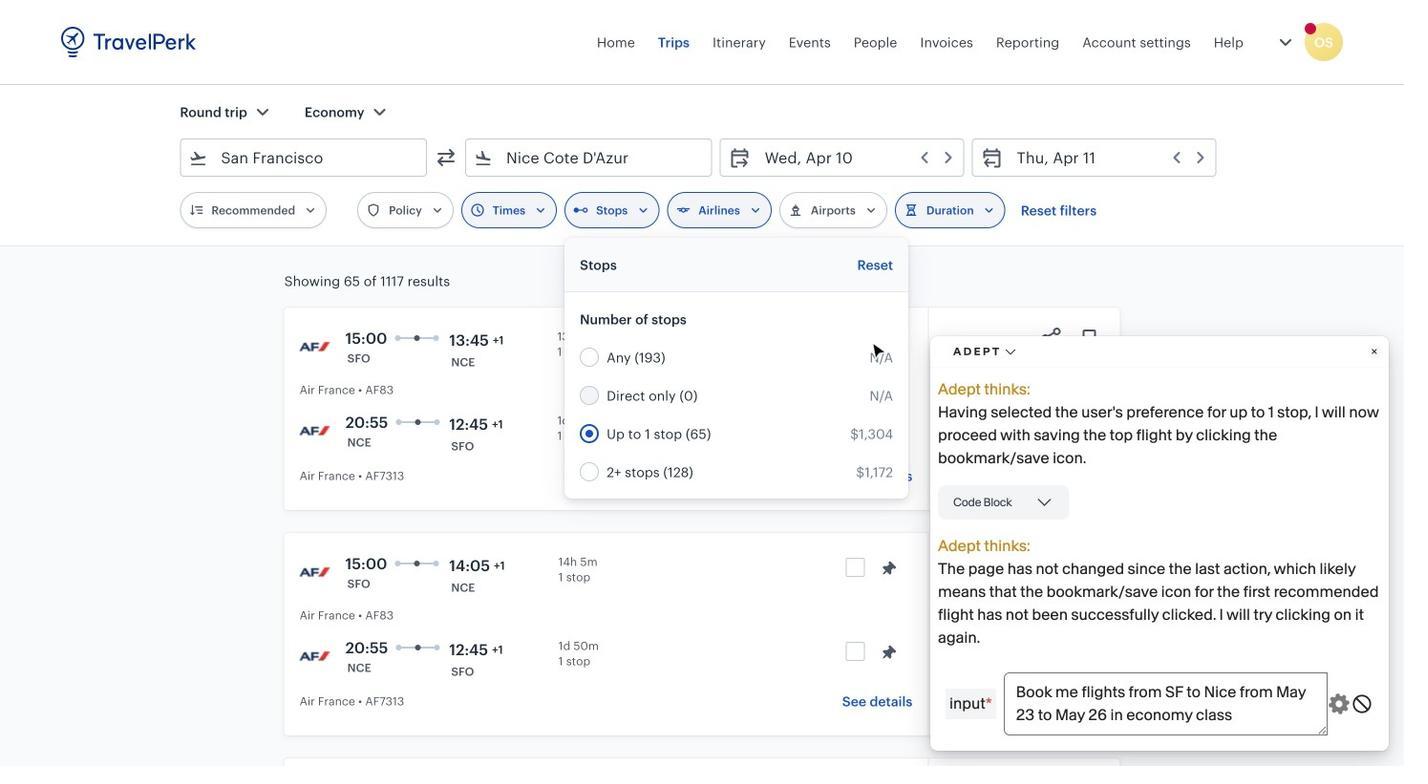 Task type: describe. For each thing, give the bounding box(es) containing it.
air france image
[[300, 331, 330, 361]]

3 air france image from the top
[[300, 640, 330, 671]]



Task type: vqa. For each thing, say whether or not it's contained in the screenshot.
Depart text field
no



Task type: locate. For each thing, give the bounding box(es) containing it.
Return field
[[1004, 142, 1209, 173]]

From search field
[[208, 142, 401, 173]]

1 vertical spatial air france image
[[300, 556, 330, 587]]

air france image
[[300, 415, 330, 445], [300, 556, 330, 587], [300, 640, 330, 671]]

To search field
[[493, 142, 687, 173]]

2 air france image from the top
[[300, 556, 330, 587]]

2 vertical spatial air france image
[[300, 640, 330, 671]]

0 vertical spatial air france image
[[300, 415, 330, 445]]

Depart field
[[752, 142, 956, 173]]

1 air france image from the top
[[300, 415, 330, 445]]



